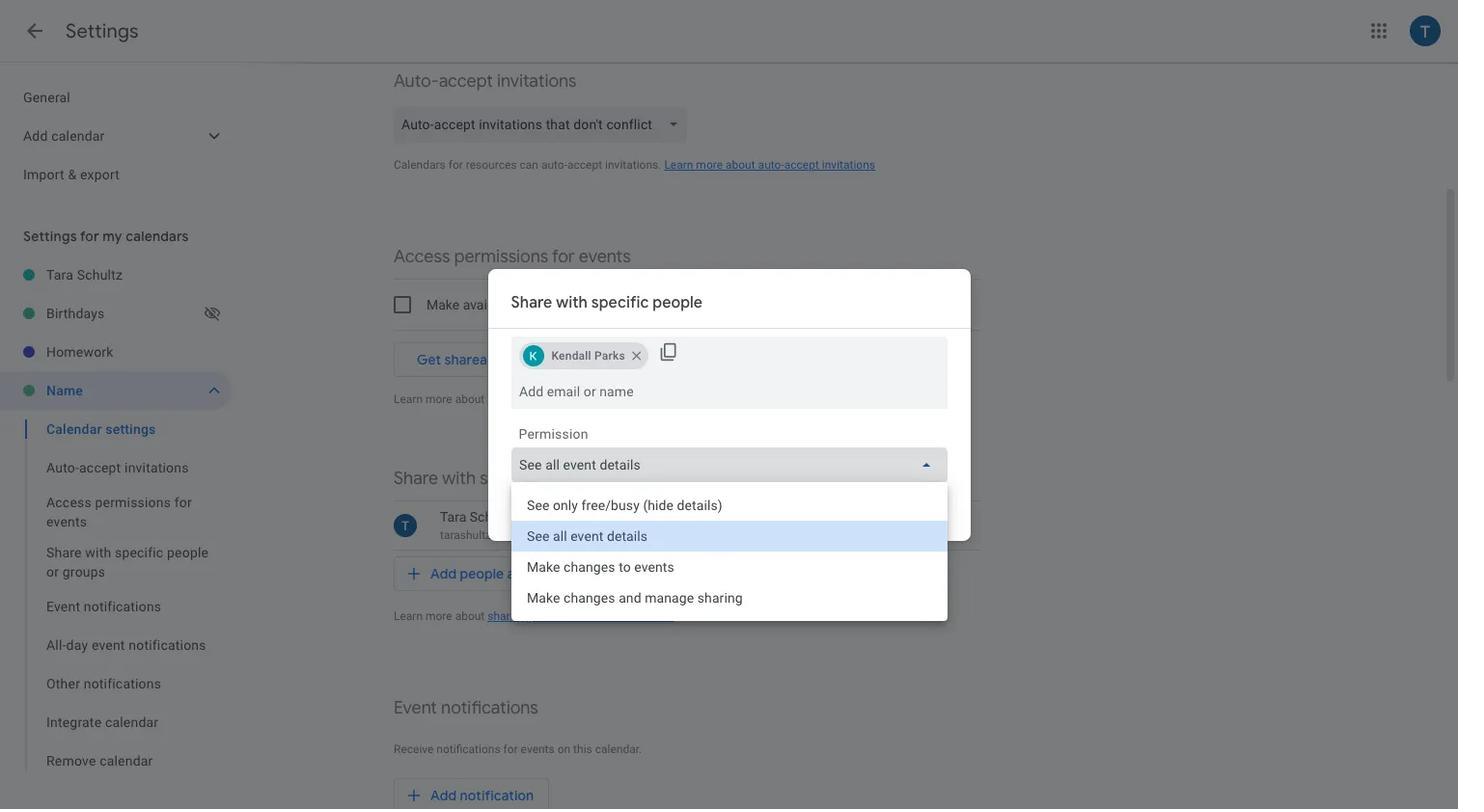 Task type: vqa. For each thing, say whether or not it's contained in the screenshot.
Share inside the dialog
yes



Task type: locate. For each thing, give the bounding box(es) containing it.
or
[[604, 468, 620, 490], [46, 565, 59, 580]]

link
[[510, 351, 533, 369]]

learn right invitations.
[[665, 158, 694, 172]]

auto-
[[394, 70, 439, 93], [46, 460, 79, 476]]

1 vertical spatial access permissions for events
[[46, 495, 192, 530]]

on
[[558, 743, 571, 757]]

more right invitations.
[[696, 158, 723, 172]]

settings right go back image
[[66, 19, 139, 43]]

sharing
[[488, 393, 526, 406], [488, 610, 526, 624]]

1 vertical spatial tara
[[440, 510, 467, 525]]

1 horizontal spatial auto-
[[394, 70, 439, 93]]

0 vertical spatial events
[[579, 246, 631, 268]]

sharing down add people and groups
[[488, 610, 526, 624]]

1 vertical spatial share
[[394, 468, 438, 490]]

more down add people and groups button
[[426, 610, 452, 624]]

0 vertical spatial sharing
[[488, 393, 526, 406]]

tree
[[0, 78, 232, 194]]

auto-accept invitations inside settings for my calendars tree
[[46, 460, 189, 476]]

calendars
[[126, 228, 189, 245]]

more
[[696, 158, 723, 172], [426, 393, 452, 406], [426, 610, 452, 624]]

auto-accept invitations
[[394, 70, 577, 93], [46, 460, 189, 476]]

2 vertical spatial more
[[426, 610, 452, 624]]

events
[[579, 246, 631, 268], [46, 515, 87, 530], [521, 743, 555, 757]]

share with specific people or groups down permission
[[394, 468, 679, 490]]

notifications down all-day event notifications
[[84, 677, 161, 692]]

people inside dialog
[[653, 293, 703, 312]]

1 vertical spatial learn
[[394, 393, 423, 406]]

name tree item
[[0, 372, 232, 410]]

for inside access permissions for events
[[175, 495, 192, 511]]

option
[[511, 490, 948, 521], [511, 521, 948, 552], [511, 552, 948, 583], [511, 583, 948, 614]]

schultz for tara schultz tarashultz49@gmail.com
[[470, 510, 514, 525]]

1 vertical spatial settings
[[23, 228, 77, 245]]

homework link
[[46, 333, 232, 372]]

1 vertical spatial access
[[46, 495, 92, 511]]

1 vertical spatial events
[[46, 515, 87, 530]]

tara inside tara schultz tarashultz49@gmail.com
[[440, 510, 467, 525]]

1 horizontal spatial groups
[[535, 566, 580, 583]]

with up tara schultz tarashultz49@gmail.com
[[442, 468, 476, 490]]

0 vertical spatial settings
[[66, 19, 139, 43]]

0 vertical spatial share with specific people or groups
[[394, 468, 679, 490]]

other notifications
[[46, 677, 161, 692]]

event
[[46, 600, 80, 615], [394, 698, 437, 720]]

settings heading
[[66, 19, 139, 43]]

event notifications up receive notifications for events on this calendar. at the bottom left of the page
[[394, 698, 539, 720]]

tara
[[46, 267, 73, 283], [440, 510, 467, 525]]

and
[[507, 566, 531, 583]]

1 vertical spatial auto-
[[46, 460, 79, 476]]

2 horizontal spatial invitations
[[822, 158, 876, 172]]

groups inside button
[[535, 566, 580, 583]]

cancel
[[840, 507, 885, 525]]

0 horizontal spatial event notifications
[[46, 600, 161, 615]]

1 horizontal spatial event notifications
[[394, 698, 539, 720]]

schultz
[[77, 267, 123, 283], [470, 510, 514, 525]]

with up event
[[85, 545, 111, 561]]

permission list box
[[511, 482, 948, 621]]

calendar
[[554, 393, 599, 406], [554, 610, 599, 624], [105, 715, 159, 731], [100, 754, 153, 769]]

learn more about sharing your calendar
[[394, 393, 599, 406]]

all-
[[46, 638, 66, 654]]

1 add from the top
[[431, 566, 457, 583]]

your for sharing your calendar
[[529, 393, 551, 406]]

invitations
[[497, 70, 577, 93], [822, 158, 876, 172], [125, 460, 189, 476]]

learn
[[665, 158, 694, 172], [394, 393, 423, 406], [394, 610, 423, 624]]

with right to
[[556, 293, 588, 312]]

4 option from the top
[[511, 583, 948, 614]]

0 horizontal spatial auto-accept invitations
[[46, 460, 189, 476]]

0 vertical spatial tara
[[46, 267, 73, 283]]

schultz inside tara schultz tarashultz49@gmail.com
[[470, 510, 514, 525]]

general
[[23, 90, 70, 105]]

2 your from the top
[[529, 610, 551, 624]]

Permission field
[[511, 447, 948, 482]]

1 horizontal spatial auto-
[[758, 158, 785, 172]]

tree item
[[0, 410, 232, 449]]

specific up tara schultz tarashultz49@gmail.com
[[480, 468, 542, 490]]

tarashultz49@gmail.com
[[440, 529, 569, 543]]

1 horizontal spatial specific
[[480, 468, 542, 490]]

0 vertical spatial your
[[529, 393, 551, 406]]

2 sharing from the top
[[488, 610, 526, 624]]

2 vertical spatial learn
[[394, 610, 423, 624]]

2 horizontal spatial events
[[579, 246, 631, 268]]

import
[[23, 167, 64, 182]]

send
[[916, 507, 948, 525]]

2 vertical spatial about
[[455, 610, 485, 624]]

specific inside "group"
[[115, 545, 164, 561]]

0 horizontal spatial invitations
[[125, 460, 189, 476]]

tara inside tree item
[[46, 267, 73, 283]]

0 vertical spatial event notifications
[[46, 600, 161, 615]]

1 horizontal spatial tara
[[440, 510, 467, 525]]

0 horizontal spatial groups
[[63, 565, 105, 580]]

1 vertical spatial or
[[46, 565, 59, 580]]

0 vertical spatial permissions
[[454, 246, 549, 268]]

1 vertical spatial about
[[455, 393, 485, 406]]

event notifications
[[46, 600, 161, 615], [394, 698, 539, 720]]

event up all-
[[46, 600, 80, 615]]

learn down add people and groups button
[[394, 610, 423, 624]]

0 horizontal spatial event
[[46, 600, 80, 615]]

auto-
[[541, 158, 568, 172], [758, 158, 785, 172]]

settings
[[66, 19, 139, 43], [23, 228, 77, 245]]

add left notification
[[431, 788, 457, 805]]

notifications
[[84, 600, 161, 615], [129, 638, 206, 654], [84, 677, 161, 692], [441, 698, 539, 720], [437, 743, 501, 757]]

name
[[46, 383, 83, 399]]

tara up birthdays
[[46, 267, 73, 283]]

tara schultz tarashultz49@gmail.com
[[440, 510, 569, 543]]

or inside settings for my calendars tree
[[46, 565, 59, 580]]

2 vertical spatial invitations
[[125, 460, 189, 476]]

people
[[653, 293, 703, 312], [546, 468, 600, 490], [167, 545, 209, 561], [460, 566, 504, 583]]

add down the tarashultz49@gmail.com
[[431, 566, 457, 583]]

schultz up the tarashultz49@gmail.com
[[470, 510, 514, 525]]

tara for tara schultz
[[46, 267, 73, 283]]

add notification
[[431, 788, 534, 805]]

can
[[520, 158, 539, 172]]

Add email or name text field
[[519, 374, 940, 409]]

schultz down the settings for my calendars
[[77, 267, 123, 283]]

sharing your calendar link
[[488, 393, 599, 406]]

0 horizontal spatial auto-
[[541, 158, 568, 172]]

0 horizontal spatial specific
[[115, 545, 164, 561]]

0 horizontal spatial events
[[46, 515, 87, 530]]

accept
[[439, 70, 493, 93], [568, 158, 602, 172], [785, 158, 819, 172], [79, 460, 121, 476]]

auto-accept invitations up resources
[[394, 70, 577, 93]]

kendall parks, selected option
[[519, 340, 649, 371]]

auto- inside settings for my calendars tree
[[46, 460, 79, 476]]

1 horizontal spatial or
[[604, 468, 620, 490]]

1 vertical spatial permissions
[[95, 495, 171, 511]]

sharing for sharing your calendar
[[488, 393, 526, 406]]

share inside share with specific people dialog
[[511, 293, 553, 312]]

0 vertical spatial access permissions for events
[[394, 246, 631, 268]]

with left someone
[[601, 610, 623, 624]]

0 vertical spatial event
[[46, 600, 80, 615]]

0 horizontal spatial share
[[46, 545, 82, 561]]

learn more about sharing your calendar with someone
[[394, 610, 674, 624]]

calendar up permission
[[554, 393, 599, 406]]

share with specific people or groups
[[394, 468, 679, 490], [46, 545, 209, 580]]

more down get at left top
[[426, 393, 452, 406]]

specific
[[592, 293, 649, 312], [480, 468, 542, 490], [115, 545, 164, 561]]

2 vertical spatial events
[[521, 743, 555, 757]]

1 your from the top
[[529, 393, 551, 406]]

0 vertical spatial learn
[[665, 158, 694, 172]]

invitations.
[[605, 158, 662, 172]]

0 vertical spatial or
[[604, 468, 620, 490]]

event up receive
[[394, 698, 437, 720]]

group containing auto-accept invitations
[[0, 410, 232, 781]]

0 vertical spatial auto-
[[394, 70, 439, 93]]

about
[[726, 158, 756, 172], [455, 393, 485, 406], [455, 610, 485, 624]]

2 horizontal spatial specific
[[592, 293, 649, 312]]

permissions
[[454, 246, 549, 268], [95, 495, 171, 511]]

birthdays tree item
[[0, 294, 232, 333]]

0 horizontal spatial access
[[46, 495, 92, 511]]

0 horizontal spatial tara
[[46, 267, 73, 283]]

1 horizontal spatial permissions
[[454, 246, 549, 268]]

settings up tara schultz
[[23, 228, 77, 245]]

tara schultz tree item
[[0, 256, 232, 294]]

access
[[394, 246, 450, 268], [46, 495, 92, 511]]

0 vertical spatial add
[[431, 566, 457, 583]]

2 vertical spatial share
[[46, 545, 82, 561]]

access permissions for events
[[394, 246, 631, 268], [46, 495, 192, 530]]

notification
[[460, 788, 534, 805]]

name link
[[46, 372, 197, 410]]

available
[[463, 297, 516, 313]]

1 sharing from the top
[[488, 393, 526, 406]]

event inside "group"
[[46, 600, 80, 615]]

sharing your calendar with someone link
[[488, 610, 674, 624]]

share with specific people or groups inside "group"
[[46, 545, 209, 580]]

auto- down name
[[46, 460, 79, 476]]

your
[[529, 393, 551, 406], [529, 610, 551, 624]]

add
[[431, 566, 457, 583], [431, 788, 457, 805]]

add people and groups button
[[394, 557, 595, 592]]

0 horizontal spatial access permissions for events
[[46, 495, 192, 530]]

2 vertical spatial specific
[[115, 545, 164, 561]]

with
[[556, 293, 588, 312], [442, 468, 476, 490], [85, 545, 111, 561], [601, 610, 623, 624]]

0 vertical spatial invitations
[[497, 70, 577, 93]]

learn down get at left top
[[394, 393, 423, 406]]

1 horizontal spatial access permissions for events
[[394, 246, 631, 268]]

about for sharing your calendar with someone
[[455, 610, 485, 624]]

1 horizontal spatial share with specific people or groups
[[394, 468, 679, 490]]

homework tree item
[[0, 333, 232, 372]]

&
[[68, 167, 77, 182]]

specific up kendall parks, selected "option"
[[592, 293, 649, 312]]

1 vertical spatial your
[[529, 610, 551, 624]]

1 vertical spatial share with specific people or groups
[[46, 545, 209, 580]]

tara up the tarashultz49@gmail.com
[[440, 510, 467, 525]]

import & export
[[23, 167, 120, 182]]

groups
[[624, 468, 679, 490], [63, 565, 105, 580], [535, 566, 580, 583]]

make
[[427, 297, 460, 313]]

for
[[449, 158, 463, 172], [80, 228, 99, 245], [552, 246, 575, 268], [175, 495, 192, 511], [504, 743, 518, 757]]

0 horizontal spatial share with specific people or groups
[[46, 545, 209, 580]]

1 horizontal spatial schultz
[[470, 510, 514, 525]]

schultz inside tree item
[[77, 267, 123, 283]]

1 horizontal spatial invitations
[[497, 70, 577, 93]]

share with specific people or groups up all-day event notifications
[[46, 545, 209, 580]]

0 vertical spatial access
[[394, 246, 450, 268]]

add for add notification
[[431, 788, 457, 805]]

settings for settings for my calendars
[[23, 228, 77, 245]]

calendar left someone
[[554, 610, 599, 624]]

share
[[511, 293, 553, 312], [394, 468, 438, 490], [46, 545, 82, 561]]

0 vertical spatial specific
[[592, 293, 649, 312]]

group
[[0, 410, 232, 781]]

0 horizontal spatial auto-
[[46, 460, 79, 476]]

with inside settings for my calendars tree
[[85, 545, 111, 561]]

0 vertical spatial schultz
[[77, 267, 123, 283]]

specific up all-day event notifications
[[115, 545, 164, 561]]

1 vertical spatial auto-accept invitations
[[46, 460, 189, 476]]

2 add from the top
[[431, 788, 457, 805]]

learn for learn more about sharing your calendar
[[394, 393, 423, 406]]

1 vertical spatial event
[[394, 698, 437, 720]]

about for sharing your calendar
[[455, 393, 485, 406]]

your up permission
[[529, 393, 551, 406]]

1 horizontal spatial auto-accept invitations
[[394, 70, 577, 93]]

notifications right event
[[129, 638, 206, 654]]

auto-accept invitations down name tree item
[[46, 460, 189, 476]]

shareable
[[445, 351, 507, 369]]

specific inside dialog
[[592, 293, 649, 312]]

notifications up receive notifications for events on this calendar. at the bottom left of the page
[[441, 698, 539, 720]]

0 horizontal spatial schultz
[[77, 267, 123, 283]]

1 vertical spatial add
[[431, 788, 457, 805]]

resources
[[466, 158, 517, 172]]

event notifications up event
[[46, 600, 161, 615]]

sharing down link
[[488, 393, 526, 406]]

2 horizontal spatial groups
[[624, 468, 679, 490]]

share with specific people
[[511, 293, 703, 312]]

someone
[[626, 610, 674, 624]]

auto- up calendars
[[394, 70, 439, 93]]

0 horizontal spatial or
[[46, 565, 59, 580]]

go back image
[[23, 19, 46, 42]]

your down and
[[529, 610, 551, 624]]

2 horizontal spatial share
[[511, 293, 553, 312]]

1 option from the top
[[511, 490, 948, 521]]

0 horizontal spatial permissions
[[95, 495, 171, 511]]

0 vertical spatial share
[[511, 293, 553, 312]]

1 vertical spatial schultz
[[470, 510, 514, 525]]

1 vertical spatial sharing
[[488, 610, 526, 624]]

1 vertical spatial more
[[426, 393, 452, 406]]

0 vertical spatial more
[[696, 158, 723, 172]]

export
[[80, 167, 120, 182]]

schultz for tara schultz
[[77, 267, 123, 283]]



Task type: describe. For each thing, give the bounding box(es) containing it.
event notifications inside "group"
[[46, 600, 161, 615]]

all-day event notifications
[[46, 638, 206, 654]]

this
[[574, 743, 593, 757]]

homework
[[46, 345, 114, 360]]

day
[[66, 638, 88, 654]]

get shareable link button
[[394, 343, 556, 377]]

1 auto- from the left
[[541, 158, 568, 172]]

3 option from the top
[[511, 552, 948, 583]]

add notification button
[[394, 779, 550, 810]]

2 option from the top
[[511, 521, 948, 552]]

public
[[535, 297, 571, 313]]

people inside "group"
[[167, 545, 209, 561]]

sharing for sharing your calendar with someone
[[488, 610, 526, 624]]

1 vertical spatial invitations
[[822, 158, 876, 172]]

learn for learn more about sharing your calendar with someone
[[394, 610, 423, 624]]

tara schultz
[[46, 267, 123, 283]]

settings for my calendars
[[23, 228, 189, 245]]

birthdays
[[46, 306, 105, 321]]

accept inside "group"
[[79, 460, 121, 476]]

events inside "group"
[[46, 515, 87, 530]]

add people and groups
[[431, 566, 580, 583]]

to
[[519, 297, 531, 313]]

0 vertical spatial auto-accept invitations
[[394, 70, 577, 93]]

calendars for resources can auto-accept invitations. learn more about auto-accept invitations
[[394, 158, 876, 172]]

birthdays link
[[46, 294, 201, 333]]

notifications up add notification button
[[437, 743, 501, 757]]

get
[[417, 351, 441, 369]]

notifications up all-day event notifications
[[84, 600, 161, 615]]

1 vertical spatial specific
[[480, 468, 542, 490]]

calendar down integrate calendar
[[100, 754, 153, 769]]

tree containing general
[[0, 78, 232, 194]]

2 auto- from the left
[[758, 158, 785, 172]]

with inside share with specific people dialog
[[556, 293, 588, 312]]

send button
[[901, 493, 963, 539]]

1 horizontal spatial event
[[394, 698, 437, 720]]

settings for settings
[[66, 19, 139, 43]]

more for learn more about sharing your calendar
[[426, 393, 452, 406]]

1 horizontal spatial share
[[394, 468, 438, 490]]

settings for my calendars tree
[[0, 256, 232, 781]]

calendar.
[[595, 743, 642, 757]]

access permissions for events inside "group"
[[46, 495, 192, 530]]

remove calendar
[[46, 754, 153, 769]]

other
[[46, 677, 80, 692]]

your for sharing your calendar with someone
[[529, 610, 551, 624]]

permission
[[519, 426, 589, 442]]

get shareable link
[[417, 351, 533, 369]]

integrate
[[46, 715, 102, 731]]

1 horizontal spatial events
[[521, 743, 555, 757]]

add for add people and groups
[[431, 566, 457, 583]]

permissions inside settings for my calendars tree
[[95, 495, 171, 511]]

share with specific people dialog
[[488, 269, 971, 621]]

receive
[[394, 743, 434, 757]]

groups inside "group"
[[63, 565, 105, 580]]

0 vertical spatial about
[[726, 158, 756, 172]]

selected people list box
[[511, 336, 653, 374]]

cancel button
[[832, 493, 893, 539]]

event
[[92, 638, 125, 654]]

receive notifications for events on this calendar.
[[394, 743, 642, 757]]

integrate calendar
[[46, 715, 159, 731]]

access inside access permissions for events
[[46, 495, 92, 511]]

tara for tara schultz tarashultz49@gmail.com
[[440, 510, 467, 525]]

calendars
[[394, 158, 446, 172]]

1 vertical spatial event notifications
[[394, 698, 539, 720]]

make available to public
[[427, 297, 571, 313]]

my
[[103, 228, 122, 245]]

people inside button
[[460, 566, 504, 583]]

calendar down other notifications
[[105, 715, 159, 731]]

invitations inside "group"
[[125, 460, 189, 476]]

remove
[[46, 754, 96, 769]]

more for learn more about sharing your calendar with someone
[[426, 610, 452, 624]]

share inside "group"
[[46, 545, 82, 561]]

learn more about auto-accept invitations link
[[665, 158, 876, 172]]

1 horizontal spatial access
[[394, 246, 450, 268]]



